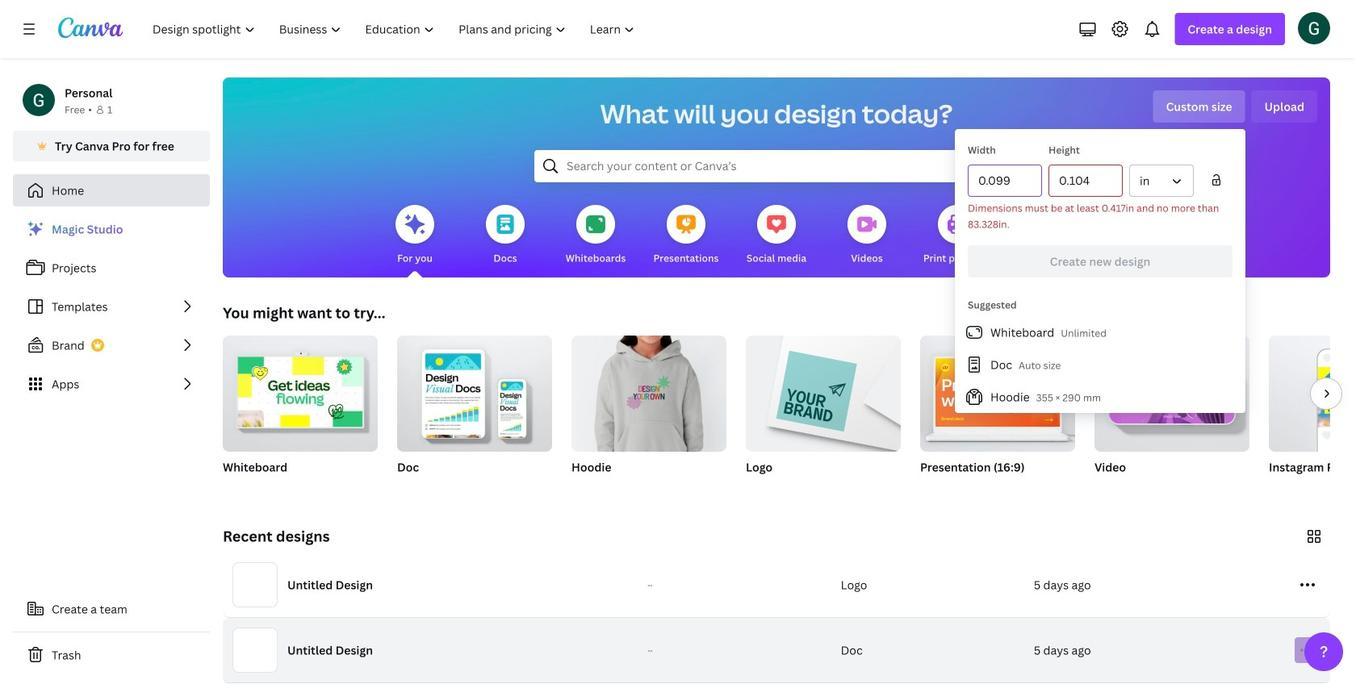 Task type: describe. For each thing, give the bounding box(es) containing it.
greg robinson image
[[1299, 12, 1331, 44]]

Search search field
[[567, 151, 987, 182]]

0 horizontal spatial list
[[13, 213, 210, 401]]



Task type: vqa. For each thing, say whether or not it's contained in the screenshot.
alert
yes



Task type: locate. For each thing, give the bounding box(es) containing it.
group
[[223, 330, 378, 496], [223, 330, 378, 452], [397, 330, 552, 496], [397, 330, 552, 452], [572, 330, 727, 496], [572, 330, 727, 452], [746, 330, 901, 496], [746, 330, 901, 452], [921, 336, 1076, 496], [921, 336, 1076, 452], [1095, 336, 1250, 496], [1270, 336, 1357, 496]]

top level navigation element
[[142, 13, 649, 45]]

None number field
[[979, 166, 1032, 196], [1060, 166, 1113, 196], [979, 166, 1032, 196], [1060, 166, 1113, 196]]

1 horizontal spatial list
[[955, 317, 1246, 414]]

Units: in button
[[1130, 165, 1195, 197]]

list
[[13, 213, 210, 401], [955, 317, 1246, 414]]

alert
[[968, 200, 1233, 233]]

None search field
[[535, 150, 1019, 183]]



